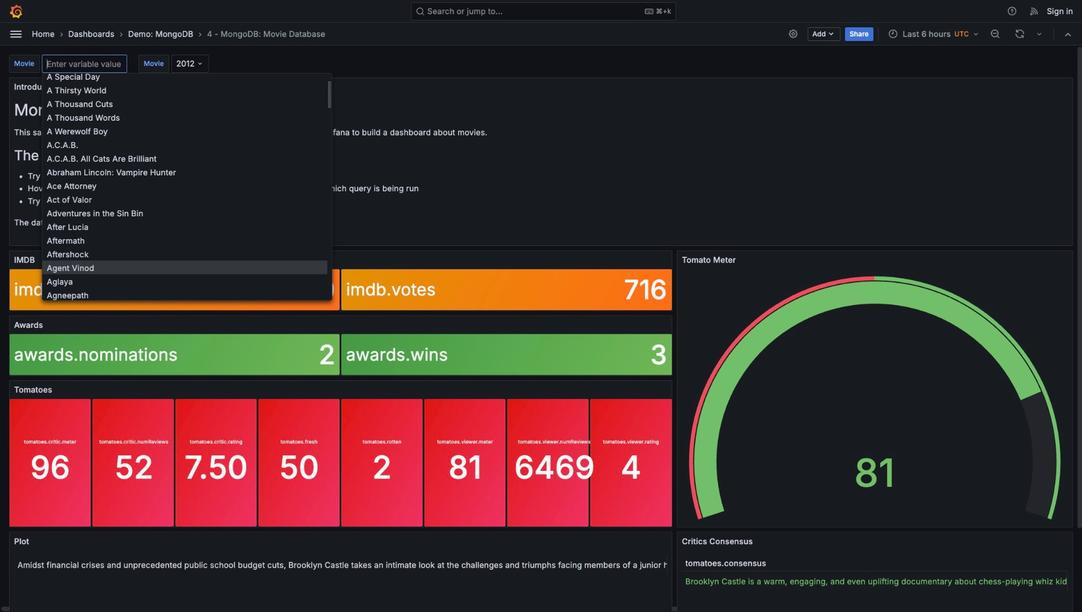 Task type: describe. For each thing, give the bounding box(es) containing it.
zoom out time range image
[[991, 29, 1001, 39]]

Enter variable value text field
[[42, 55, 127, 73]]

grafana image
[[9, 4, 23, 18]]

open menu image
[[9, 27, 23, 41]]

0 horizontal spatial cell
[[14, 556, 668, 576]]

help image
[[1008, 6, 1018, 16]]

1 horizontal spatial cell
[[682, 572, 1068, 592]]



Task type: locate. For each thing, give the bounding box(es) containing it.
cell
[[14, 556, 668, 576], [682, 572, 1068, 592]]

auto refresh turned off. choose refresh time interval image
[[1035, 29, 1045, 39]]

refresh dashboard image
[[1016, 29, 1026, 39]]

dashboard settings image
[[789, 29, 799, 39]]

news image
[[1030, 6, 1040, 16]]

None button
[[42, 69, 328, 83], [42, 83, 328, 97], [42, 97, 328, 110], [42, 110, 328, 124], [42, 124, 328, 138], [42, 138, 328, 151], [42, 151, 328, 165], [42, 165, 328, 179], [42, 179, 328, 193], [42, 193, 328, 206], [42, 206, 328, 220], [42, 220, 328, 234], [42, 234, 328, 247], [42, 247, 328, 261], [42, 261, 328, 275], [42, 275, 328, 288], [42, 288, 328, 302], [42, 69, 328, 83], [42, 83, 328, 97], [42, 97, 328, 110], [42, 110, 328, 124], [42, 124, 328, 138], [42, 138, 328, 151], [42, 151, 328, 165], [42, 165, 328, 179], [42, 179, 328, 193], [42, 193, 328, 206], [42, 206, 328, 220], [42, 220, 328, 234], [42, 234, 328, 247], [42, 247, 328, 261], [42, 261, 328, 275], [42, 275, 328, 288], [42, 288, 328, 302]]



